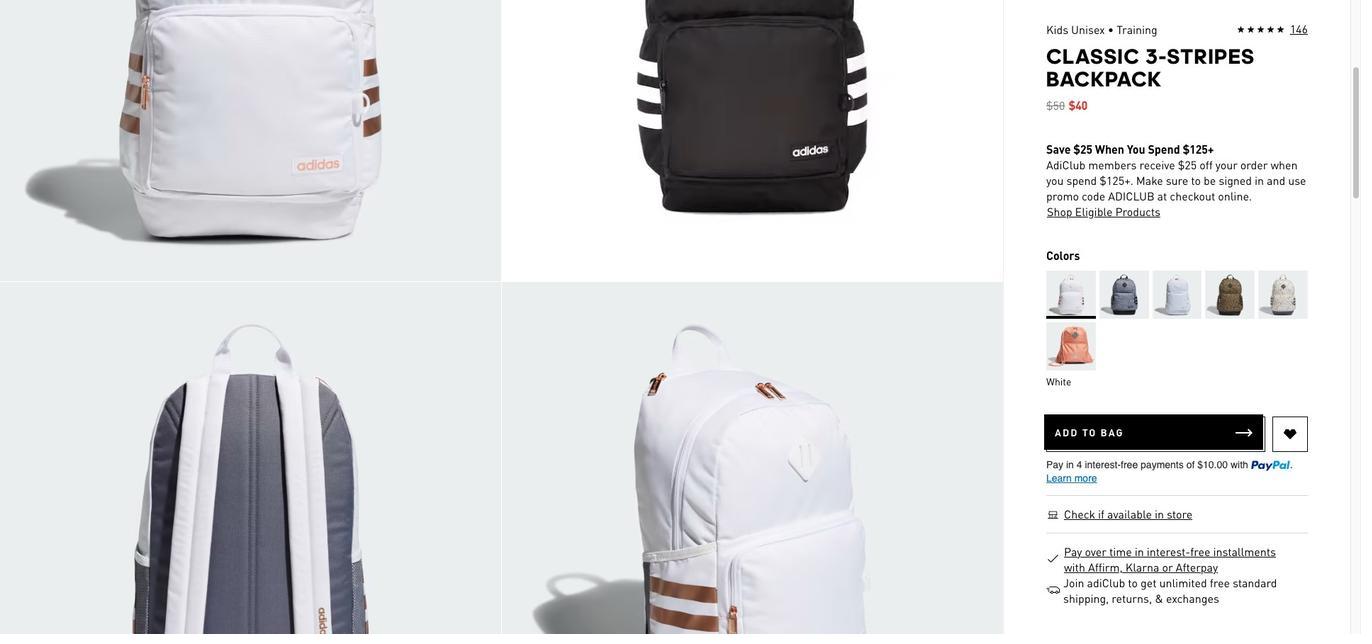 Task type: describe. For each thing, give the bounding box(es) containing it.
1 horizontal spatial $25
[[1178, 157, 1197, 172]]

store
[[1167, 507, 1193, 522]]

backpack
[[1047, 67, 1162, 91]]

3-
[[1146, 44, 1168, 69]]

to inside join adiclub to get unlimited free standard shipping, returns, & exchanges
[[1128, 576, 1138, 591]]

installments
[[1214, 545, 1276, 559]]

kids
[[1047, 22, 1069, 37]]

play video image
[[731, 10, 774, 52]]

shop
[[1047, 204, 1073, 219]]

add to bag
[[1055, 426, 1124, 439]]

you
[[1127, 142, 1146, 157]]

off
[[1200, 157, 1213, 172]]

returns,
[[1112, 591, 1152, 606]]

when
[[1095, 142, 1125, 157]]

spend
[[1148, 142, 1180, 157]]

product color: white / onix / beige image
[[1259, 271, 1308, 319]]

spend
[[1067, 173, 1097, 188]]

signed
[[1219, 173, 1252, 188]]

146
[[1290, 21, 1308, 36]]

$125+
[[1183, 142, 1214, 157]]

$125+.
[[1100, 173, 1134, 188]]

exchanges
[[1166, 591, 1220, 606]]

classic
[[1047, 44, 1140, 69]]

save $25 when you spend $125+ adiclub members receive $25 off your order when you spend $125+. make sure to be signed in and use promo code adiclub at checkout online. shop eligible products
[[1047, 142, 1307, 219]]

be
[[1204, 173, 1216, 188]]

and
[[1267, 173, 1286, 188]]

pay over time in interest-free installments with affirm, klarna or afterpay
[[1064, 545, 1276, 575]]

free for interest-
[[1191, 545, 1211, 559]]

training
[[1117, 22, 1158, 37]]

pay over time in interest-free installments with affirm, klarna or afterpay link
[[1064, 545, 1299, 576]]

when
[[1271, 157, 1298, 172]]

if
[[1098, 507, 1105, 522]]

adiclub
[[1087, 576, 1126, 591]]

add
[[1055, 426, 1079, 439]]

0 horizontal spatial $25
[[1074, 142, 1093, 157]]

interest-
[[1147, 545, 1191, 559]]

affirm,
[[1088, 560, 1123, 575]]

products
[[1116, 204, 1161, 219]]

&
[[1155, 591, 1164, 606]]

product color: white image
[[1047, 271, 1096, 319]]

receive
[[1140, 157, 1175, 172]]

classic 3-stripes backpack $50 $40
[[1047, 44, 1255, 113]]

adiclub
[[1108, 189, 1155, 204]]

members
[[1089, 157, 1137, 172]]

standard
[[1233, 576, 1277, 591]]

unisex
[[1071, 22, 1105, 37]]

$40
[[1069, 98, 1088, 113]]

checkout
[[1170, 189, 1216, 204]]

to
[[1083, 426, 1097, 439]]

afterpay
[[1176, 560, 1218, 575]]

make
[[1137, 173, 1163, 188]]

with
[[1064, 560, 1086, 575]]

check
[[1064, 507, 1096, 522]]

in for store
[[1155, 507, 1164, 522]]

product color: light grey image
[[1153, 271, 1202, 319]]

product color: medium brown / black / pulse lime s22 image
[[1206, 271, 1255, 319]]



Task type: locate. For each thing, give the bounding box(es) containing it.
white
[[1047, 375, 1072, 388]]

product color: grey image
[[1100, 271, 1149, 319]]

in down order
[[1255, 173, 1264, 188]]

146 button
[[1237, 21, 1308, 38]]

free inside join adiclub to get unlimited free standard shipping, returns, & exchanges
[[1210, 576, 1230, 591]]

$25 up 'sure'
[[1178, 157, 1197, 172]]

in
[[1255, 173, 1264, 188], [1155, 507, 1164, 522], [1135, 545, 1144, 559]]

bag
[[1101, 426, 1124, 439]]

shipping,
[[1064, 591, 1109, 606]]

join adiclub to get unlimited free standard shipping, returns, & exchanges
[[1064, 576, 1277, 606]]

you
[[1047, 173, 1064, 188]]

in left store
[[1155, 507, 1164, 522]]

1 vertical spatial free
[[1210, 576, 1230, 591]]

1 horizontal spatial to
[[1191, 173, 1201, 188]]

1 horizontal spatial in
[[1155, 507, 1164, 522]]

kids unisex • training
[[1047, 22, 1158, 37]]

adiclub
[[1047, 157, 1086, 172]]

join
[[1064, 576, 1085, 591]]

$25 up adiclub
[[1074, 142, 1093, 157]]

1 vertical spatial to
[[1128, 576, 1138, 591]]

sure
[[1166, 173, 1189, 188]]

in inside save $25 when you spend $125+ adiclub members receive $25 off your order when you spend $125+. make sure to be signed in and use promo code adiclub at checkout online. shop eligible products
[[1255, 173, 1264, 188]]

or
[[1162, 560, 1173, 575]]

shop eligible products link
[[1047, 204, 1161, 220]]

product color: pink / silver metallic image
[[1047, 323, 1096, 371]]

in up klarna
[[1135, 545, 1144, 559]]

over
[[1085, 545, 1107, 559]]

check if available in store
[[1064, 507, 1193, 522]]

1 vertical spatial $25
[[1178, 157, 1197, 172]]

order
[[1241, 157, 1268, 172]]

to up returns,
[[1128, 576, 1138, 591]]

eligible
[[1075, 204, 1113, 219]]

promo
[[1047, 189, 1079, 204]]

2 vertical spatial in
[[1135, 545, 1144, 559]]

0 vertical spatial free
[[1191, 545, 1211, 559]]

1 vertical spatial in
[[1155, 507, 1164, 522]]

pay
[[1064, 545, 1082, 559]]

klarna
[[1126, 560, 1160, 575]]

check if available in store button
[[1064, 507, 1193, 523]]

use
[[1289, 173, 1307, 188]]

free inside pay over time in interest-free installments with affirm, klarna or afterpay
[[1191, 545, 1211, 559]]

at
[[1158, 189, 1167, 204]]

save
[[1047, 142, 1071, 157]]

$25
[[1074, 142, 1093, 157], [1178, 157, 1197, 172]]

colors
[[1047, 248, 1080, 263]]

in inside button
[[1155, 507, 1164, 522]]

unlimited
[[1160, 576, 1207, 591]]

get
[[1141, 576, 1157, 591]]

free for unlimited
[[1210, 576, 1230, 591]]

$50
[[1047, 98, 1065, 113]]

in for interest-
[[1135, 545, 1144, 559]]

online.
[[1218, 189, 1252, 204]]

0 vertical spatial to
[[1191, 173, 1201, 188]]

your
[[1216, 157, 1238, 172]]

0 horizontal spatial to
[[1128, 576, 1138, 591]]

•
[[1108, 22, 1114, 37]]

0 horizontal spatial in
[[1135, 545, 1144, 559]]

0 vertical spatial $25
[[1074, 142, 1093, 157]]

available
[[1108, 507, 1152, 522]]

code
[[1082, 189, 1106, 204]]

time
[[1110, 545, 1132, 559]]

to inside save $25 when you spend $125+ adiclub members receive $25 off your order when you spend $125+. make sure to be signed in and use promo code adiclub at checkout online. shop eligible products
[[1191, 173, 1201, 188]]

to
[[1191, 173, 1201, 188], [1128, 576, 1138, 591]]

white classic 3-stripes backpack image
[[0, 0, 501, 282], [502, 0, 1003, 282], [0, 282, 501, 635], [502, 282, 1003, 635]]

add to bag button
[[1044, 415, 1264, 450]]

to left be
[[1191, 173, 1201, 188]]

free down afterpay on the bottom right
[[1210, 576, 1230, 591]]

2 horizontal spatial in
[[1255, 173, 1264, 188]]

0 vertical spatial in
[[1255, 173, 1264, 188]]

stripes
[[1168, 44, 1255, 69]]

in inside pay over time in interest-free installments with affirm, klarna or afterpay
[[1135, 545, 1144, 559]]

free
[[1191, 545, 1211, 559], [1210, 576, 1230, 591]]

free up afterpay on the bottom right
[[1191, 545, 1211, 559]]



Task type: vqa. For each thing, say whether or not it's contained in the screenshot.
at at the right
yes



